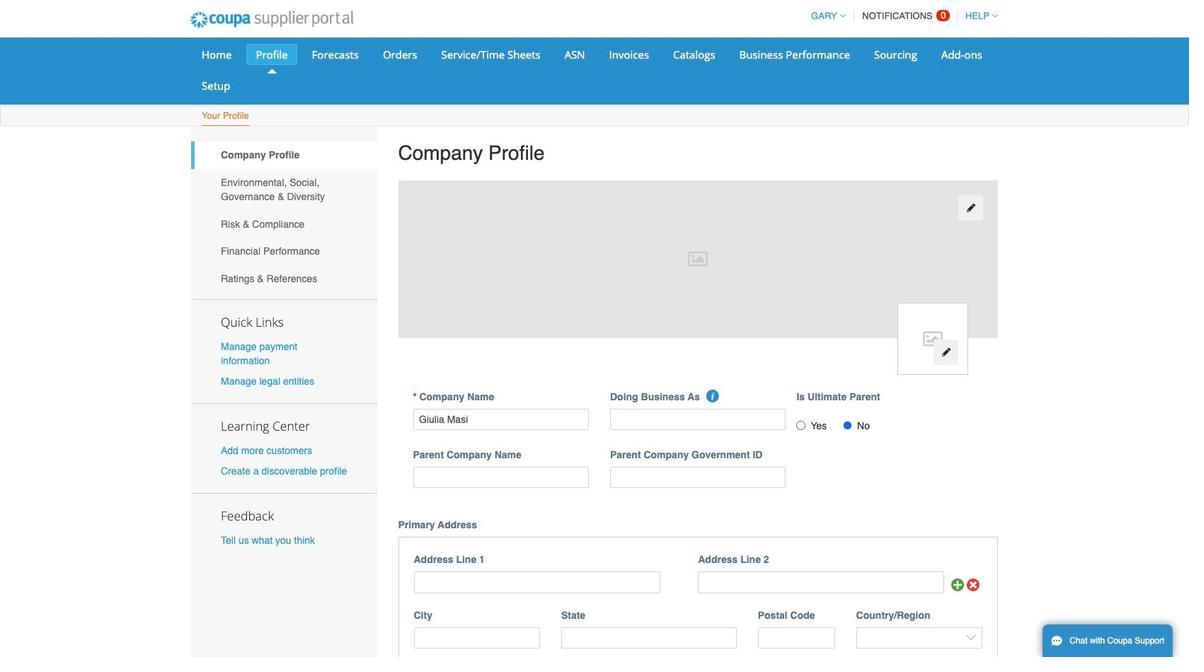 Task type: locate. For each thing, give the bounding box(es) containing it.
coupa supplier portal image
[[181, 2, 363, 38]]

0 horizontal spatial change image image
[[942, 348, 951, 358]]

delete image
[[967, 579, 981, 592]]

change image image for background 'image'
[[966, 203, 976, 213]]

None text field
[[610, 409, 786, 431], [414, 572, 661, 594], [698, 572, 944, 594], [414, 628, 540, 649], [561, 628, 737, 649], [758, 628, 835, 649], [610, 409, 786, 431], [414, 572, 661, 594], [698, 572, 944, 594], [414, 628, 540, 649], [561, 628, 737, 649], [758, 628, 835, 649]]

add image
[[952, 579, 965, 592]]

1 horizontal spatial change image image
[[966, 203, 976, 213]]

logo image
[[898, 303, 969, 375]]

None text field
[[413, 409, 589, 431], [413, 467, 589, 489], [610, 467, 786, 489], [413, 409, 589, 431], [413, 467, 589, 489], [610, 467, 786, 489]]

1 vertical spatial change image image
[[942, 348, 951, 358]]

None radio
[[797, 421, 806, 430], [843, 421, 853, 430], [797, 421, 806, 430], [843, 421, 853, 430]]

navigation
[[805, 2, 998, 30]]

change image image
[[966, 203, 976, 213], [942, 348, 951, 358]]

0 vertical spatial change image image
[[966, 203, 976, 213]]



Task type: describe. For each thing, give the bounding box(es) containing it.
background image
[[398, 180, 998, 338]]

change image image for logo in the right of the page
[[942, 348, 951, 358]]

additional information image
[[707, 390, 720, 403]]



Task type: vqa. For each thing, say whether or not it's contained in the screenshot.
bottom CHANGE IMAGE
yes



